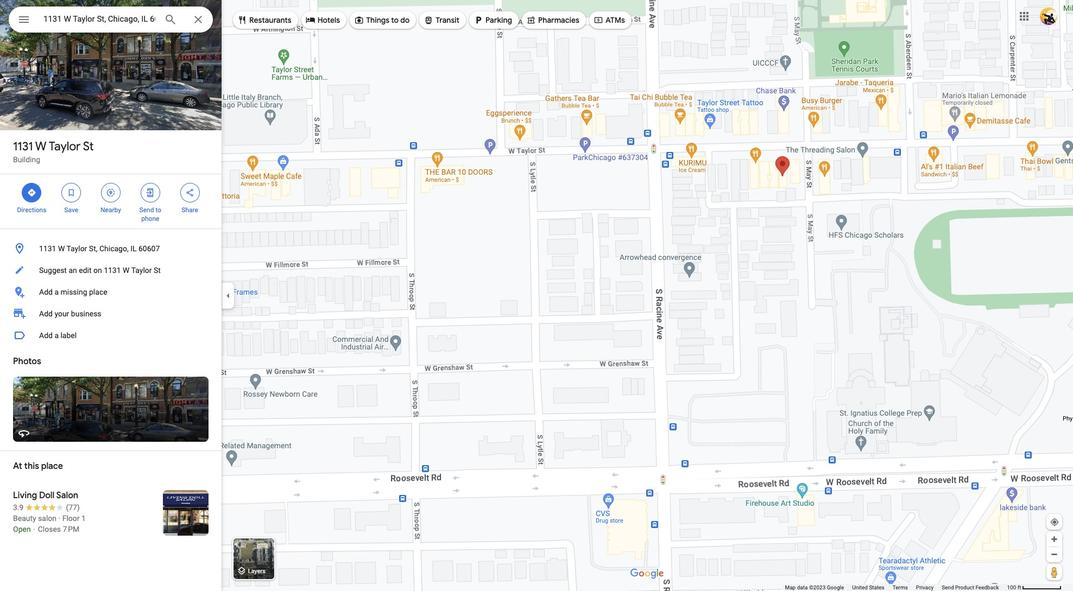 Task type: describe. For each thing, give the bounding box(es) containing it.
beauty
[[13, 514, 36, 523]]

1131 w taylor st, chicago, il 60607 button
[[0, 238, 222, 260]]

1131 w taylor st building
[[13, 139, 94, 164]]

google
[[827, 585, 844, 591]]

send to phone
[[139, 206, 161, 223]]

st inside the 1131 w taylor st building
[[83, 139, 94, 154]]

send product feedback
[[942, 585, 999, 591]]

zoom in image
[[1051, 536, 1059, 544]]

w inside suggest an edit on 1131 w taylor st button
[[123, 266, 130, 275]]


[[106, 187, 116, 199]]

do
[[401, 15, 410, 25]]

send product feedback button
[[942, 585, 999, 592]]

add your business link
[[0, 303, 222, 325]]

directions
[[17, 206, 46, 214]]

map
[[785, 585, 796, 591]]


[[66, 187, 76, 199]]

footer inside google maps element
[[785, 585, 1007, 592]]

w for st,
[[58, 244, 65, 253]]

beauty salon · floor 1 open ⋅ closes 7 pm
[[13, 514, 86, 534]]

business
[[71, 310, 101, 318]]

show street view coverage image
[[1047, 564, 1063, 581]]

add a label button
[[0, 325, 222, 347]]

suggest an edit on 1131 w taylor st
[[39, 266, 161, 275]]

add a missing place
[[39, 288, 107, 297]]

1
[[81, 514, 86, 523]]

100 ft
[[1007, 585, 1022, 591]]

taylor inside button
[[131, 266, 152, 275]]

living
[[13, 491, 37, 501]]


[[594, 14, 604, 26]]

7 pm
[[63, 525, 79, 534]]

 parking
[[474, 14, 512, 26]]

1131 w taylor st, chicago, il 60607
[[39, 244, 160, 253]]

collapse side panel image
[[222, 290, 234, 302]]


[[354, 14, 364, 26]]

feedback
[[976, 585, 999, 591]]

add for add a missing place
[[39, 288, 53, 297]]

1131 for st,
[[39, 244, 56, 253]]

on
[[93, 266, 102, 275]]

send for send to phone
[[139, 206, 154, 214]]

transit
[[436, 15, 460, 25]]

share
[[182, 206, 198, 214]]

zoom out image
[[1051, 551, 1059, 559]]

none field inside 1131 w taylor st, chicago, il 60607 field
[[43, 12, 155, 26]]

send for send product feedback
[[942, 585, 954, 591]]

st,
[[89, 244, 97, 253]]

at this place
[[13, 461, 63, 472]]

·
[[58, 514, 60, 523]]

united states
[[853, 585, 885, 591]]


[[237, 14, 247, 26]]

3.9
[[13, 504, 24, 512]]

add a missing place button
[[0, 281, 222, 303]]

st inside suggest an edit on 1131 w taylor st button
[[154, 266, 161, 275]]

 button
[[9, 7, 39, 35]]

 restaurants
[[237, 14, 292, 26]]

salon
[[38, 514, 57, 523]]

chicago,
[[99, 244, 129, 253]]

google account: ben nelson  
(ben.nelson1980@gmail.com) image
[[1040, 7, 1058, 25]]

edit
[[79, 266, 92, 275]]

floor
[[62, 514, 80, 523]]

1131 for st
[[13, 139, 33, 154]]

photos
[[13, 356, 41, 367]]

w for st
[[35, 139, 47, 154]]

a for label
[[55, 331, 59, 340]]

google maps element
[[0, 0, 1073, 592]]

 search field
[[9, 7, 213, 35]]

open
[[13, 525, 31, 534]]

building
[[13, 155, 40, 164]]

60607
[[138, 244, 160, 253]]


[[424, 14, 434, 26]]

⋅
[[33, 525, 36, 534]]

add for add a label
[[39, 331, 53, 340]]

taylor for st,
[[67, 244, 87, 253]]

privacy button
[[916, 585, 934, 592]]

things
[[366, 15, 390, 25]]

©2023
[[809, 585, 826, 591]]

united
[[853, 585, 868, 591]]

suggest an edit on 1131 w taylor st button
[[0, 260, 222, 281]]

living doll salon
[[13, 491, 78, 501]]

states
[[869, 585, 885, 591]]

missing
[[61, 288, 87, 297]]


[[306, 14, 315, 26]]

doll
[[39, 491, 54, 501]]



Task type: vqa. For each thing, say whether or not it's contained in the screenshot.


Task type: locate. For each thing, give the bounding box(es) containing it.
1131 up the suggest at top left
[[39, 244, 56, 253]]

1 horizontal spatial to
[[391, 15, 399, 25]]

 transit
[[424, 14, 460, 26]]

0 horizontal spatial send
[[139, 206, 154, 214]]

1131 W Taylor St, Chicago, IL 60607 field
[[9, 7, 213, 33]]

closes
[[38, 525, 61, 534]]

taylor inside the 1131 w taylor st building
[[49, 139, 81, 154]]

suggest
[[39, 266, 67, 275]]

2 vertical spatial 1131
[[104, 266, 121, 275]]

100 ft button
[[1007, 585, 1062, 591]]

place
[[89, 288, 107, 297], [41, 461, 63, 472]]

taylor inside button
[[67, 244, 87, 253]]

2 add from the top
[[39, 310, 53, 318]]

product
[[956, 585, 975, 591]]

1 vertical spatial st
[[154, 266, 161, 275]]

add left the your
[[39, 310, 53, 318]]

1 vertical spatial taylor
[[67, 244, 87, 253]]

footer containing map data ©2023 google
[[785, 585, 1007, 592]]

2 a from the top
[[55, 331, 59, 340]]

w inside the 1131 w taylor st building
[[35, 139, 47, 154]]

2 vertical spatial add
[[39, 331, 53, 340]]

send up phone in the top left of the page
[[139, 206, 154, 214]]

0 vertical spatial a
[[55, 288, 59, 297]]

a left label
[[55, 331, 59, 340]]

label
[[61, 331, 77, 340]]

send
[[139, 206, 154, 214], [942, 585, 954, 591]]

layers
[[248, 568, 266, 575]]

pharmacies
[[538, 15, 580, 25]]

united states button
[[853, 585, 885, 592]]

terms
[[893, 585, 908, 591]]

map data ©2023 google
[[785, 585, 844, 591]]

taylor for st
[[49, 139, 81, 154]]

1 add from the top
[[39, 288, 53, 297]]

actions for 1131 w taylor st region
[[0, 174, 222, 229]]

taylor down '60607'
[[131, 266, 152, 275]]

1 horizontal spatial w
[[58, 244, 65, 253]]

restaurants
[[249, 15, 292, 25]]

nearby
[[101, 206, 121, 214]]

1 vertical spatial send
[[942, 585, 954, 591]]

1 vertical spatial w
[[58, 244, 65, 253]]

 things to do
[[354, 14, 410, 26]]

your
[[55, 310, 69, 318]]

0 horizontal spatial to
[[156, 206, 161, 214]]

atms
[[606, 15, 625, 25]]

2 vertical spatial w
[[123, 266, 130, 275]]

1131 right on on the left of page
[[104, 266, 121, 275]]

1 vertical spatial to
[[156, 206, 161, 214]]

a
[[55, 288, 59, 297], [55, 331, 59, 340]]

il
[[130, 244, 137, 253]]

privacy
[[916, 585, 934, 591]]

1 vertical spatial place
[[41, 461, 63, 472]]

hotels
[[318, 15, 340, 25]]

w up the suggest at top left
[[58, 244, 65, 253]]

1131 inside button
[[104, 266, 121, 275]]

2 vertical spatial taylor
[[131, 266, 152, 275]]

w up building
[[35, 139, 47, 154]]


[[27, 187, 37, 199]]

taylor left st,
[[67, 244, 87, 253]]

0 vertical spatial st
[[83, 139, 94, 154]]

to
[[391, 15, 399, 25], [156, 206, 161, 214]]

data
[[797, 585, 808, 591]]

1131 inside the 1131 w taylor st building
[[13, 139, 33, 154]]

0 horizontal spatial 1131
[[13, 139, 33, 154]]

terms button
[[893, 585, 908, 592]]

a for missing
[[55, 288, 59, 297]]

save
[[64, 206, 78, 214]]

send inside button
[[942, 585, 954, 591]]

parking
[[486, 15, 512, 25]]

2 horizontal spatial 1131
[[104, 266, 121, 275]]

 hotels
[[306, 14, 340, 26]]

0 horizontal spatial w
[[35, 139, 47, 154]]

place right 'this'
[[41, 461, 63, 472]]

footer
[[785, 585, 1007, 592]]

3 add from the top
[[39, 331, 53, 340]]

add for add your business
[[39, 310, 53, 318]]

1 vertical spatial a
[[55, 331, 59, 340]]


[[474, 14, 484, 26]]

add your business
[[39, 310, 101, 318]]

a left missing
[[55, 288, 59, 297]]

1131 inside button
[[39, 244, 56, 253]]

show your location image
[[1050, 518, 1060, 528]]

1131 up building
[[13, 139, 33, 154]]

0 vertical spatial to
[[391, 15, 399, 25]]

at
[[13, 461, 22, 472]]

1 horizontal spatial place
[[89, 288, 107, 297]]

3.9 stars 77 reviews image
[[13, 503, 80, 513]]

0 vertical spatial add
[[39, 288, 53, 297]]

1 vertical spatial 1131
[[39, 244, 56, 253]]

0 horizontal spatial place
[[41, 461, 63, 472]]

2 horizontal spatial w
[[123, 266, 130, 275]]

0 vertical spatial place
[[89, 288, 107, 297]]

 pharmacies
[[526, 14, 580, 26]]


[[145, 187, 155, 199]]

ft
[[1018, 585, 1022, 591]]


[[526, 14, 536, 26]]

 atms
[[594, 14, 625, 26]]

place down on on the left of page
[[89, 288, 107, 297]]


[[185, 187, 195, 199]]

1131
[[13, 139, 33, 154], [39, 244, 56, 253], [104, 266, 121, 275]]

an
[[69, 266, 77, 275]]

add left label
[[39, 331, 53, 340]]

w inside 1131 w taylor st, chicago, il 60607 button
[[58, 244, 65, 253]]

100
[[1007, 585, 1017, 591]]

w
[[35, 139, 47, 154], [58, 244, 65, 253], [123, 266, 130, 275]]

add a label
[[39, 331, 77, 340]]

0 vertical spatial w
[[35, 139, 47, 154]]

1131 w taylor st main content
[[0, 0, 222, 592]]

0 vertical spatial taylor
[[49, 139, 81, 154]]

send inside send to phone
[[139, 206, 154, 214]]

add down the suggest at top left
[[39, 288, 53, 297]]

0 vertical spatial 1131
[[13, 139, 33, 154]]

1 horizontal spatial st
[[154, 266, 161, 275]]

None field
[[43, 12, 155, 26]]

0 horizontal spatial st
[[83, 139, 94, 154]]

taylor
[[49, 139, 81, 154], [67, 244, 87, 253], [131, 266, 152, 275]]

to up phone in the top left of the page
[[156, 206, 161, 214]]

send left product
[[942, 585, 954, 591]]

this
[[24, 461, 39, 472]]

1 horizontal spatial send
[[942, 585, 954, 591]]


[[17, 12, 30, 27]]

1 vertical spatial add
[[39, 310, 53, 318]]

1 a from the top
[[55, 288, 59, 297]]

to inside send to phone
[[156, 206, 161, 214]]

taylor up 
[[49, 139, 81, 154]]

(77)
[[66, 504, 80, 512]]

1 horizontal spatial 1131
[[39, 244, 56, 253]]

add
[[39, 288, 53, 297], [39, 310, 53, 318], [39, 331, 53, 340]]

to left do
[[391, 15, 399, 25]]

salon
[[56, 491, 78, 501]]

w down chicago,
[[123, 266, 130, 275]]

place inside button
[[89, 288, 107, 297]]

phone
[[141, 215, 159, 223]]

0 vertical spatial send
[[139, 206, 154, 214]]

to inside " things to do"
[[391, 15, 399, 25]]



